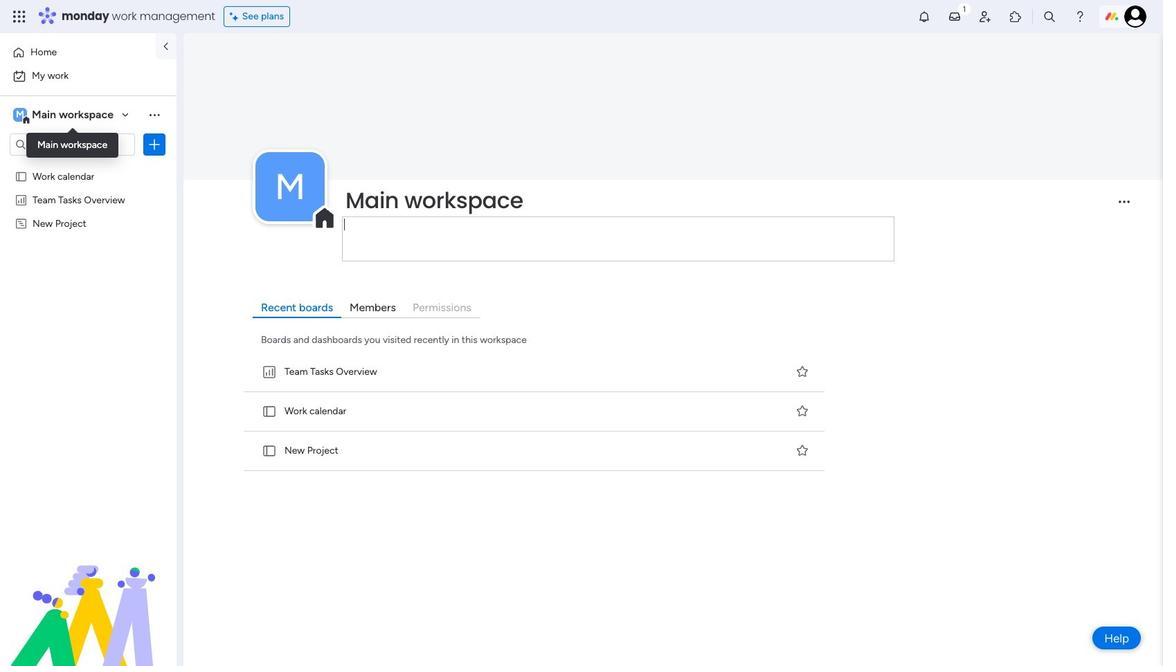 Task type: describe. For each thing, give the bounding box(es) containing it.
update feed image
[[948, 10, 962, 24]]

2 vertical spatial option
[[0, 164, 177, 167]]

0 horizontal spatial public dashboard image
[[15, 193, 28, 206]]

1 image
[[958, 1, 971, 16]]

1 vertical spatial public board image
[[262, 404, 277, 420]]

add to favorites image for the public dashboard image inside the quick search results list box
[[796, 365, 810, 379]]

add to favorites image
[[796, 405, 810, 419]]

public dashboard image inside quick search results list box
[[262, 365, 277, 380]]

0 vertical spatial workspace image
[[13, 107, 27, 123]]

add to favorites image for public board image
[[796, 444, 810, 458]]

jacob simon image
[[1125, 6, 1147, 28]]

Search in workspace field
[[29, 137, 116, 153]]

0 vertical spatial option
[[8, 42, 148, 64]]

1 vertical spatial workspace image
[[256, 152, 325, 222]]

select product image
[[12, 10, 26, 24]]

workspace selection element
[[13, 107, 116, 125]]

lottie animation image
[[0, 527, 177, 667]]

options image
[[148, 138, 161, 152]]

public board image
[[262, 444, 277, 459]]



Task type: vqa. For each thing, say whether or not it's contained in the screenshot.
Add to favorites icon for Public board icon
yes



Task type: locate. For each thing, give the bounding box(es) containing it.
1 horizontal spatial workspace image
[[256, 152, 325, 222]]

public board image
[[15, 170, 28, 183], [262, 404, 277, 420]]

search everything image
[[1043, 10, 1057, 24]]

add to favorites image down add to favorites icon
[[796, 444, 810, 458]]

notifications image
[[918, 10, 931, 24]]

2 add to favorites image from the top
[[796, 444, 810, 458]]

1 horizontal spatial public board image
[[262, 404, 277, 420]]

1 vertical spatial add to favorites image
[[796, 444, 810, 458]]

quick search results list box
[[241, 353, 829, 471]]

help image
[[1073, 10, 1087, 24]]

add to favorites image up add to favorites icon
[[796, 365, 810, 379]]

public dashboard image
[[15, 193, 28, 206], [262, 365, 277, 380]]

1 horizontal spatial public dashboard image
[[262, 365, 277, 380]]

0 vertical spatial public board image
[[15, 170, 28, 183]]

see plans image
[[230, 9, 242, 24]]

1 vertical spatial option
[[8, 65, 168, 87]]

0 horizontal spatial workspace image
[[13, 107, 27, 123]]

None text field
[[342, 217, 895, 262]]

1 add to favorites image from the top
[[796, 365, 810, 379]]

workspace image
[[13, 107, 27, 123], [256, 152, 325, 222]]

lottie animation element
[[0, 527, 177, 667]]

None field
[[342, 186, 1107, 215]]

0 vertical spatial public dashboard image
[[15, 193, 28, 206]]

invite members image
[[978, 10, 992, 24]]

0 horizontal spatial public board image
[[15, 170, 28, 183]]

1 vertical spatial public dashboard image
[[262, 365, 277, 380]]

add to favorites image
[[796, 365, 810, 379], [796, 444, 810, 458]]

workspace options image
[[148, 108, 161, 122]]

0 vertical spatial add to favorites image
[[796, 365, 810, 379]]

list box
[[0, 162, 177, 422]]

option
[[8, 42, 148, 64], [8, 65, 168, 87], [0, 164, 177, 167]]

monday marketplace image
[[1009, 10, 1023, 24]]



